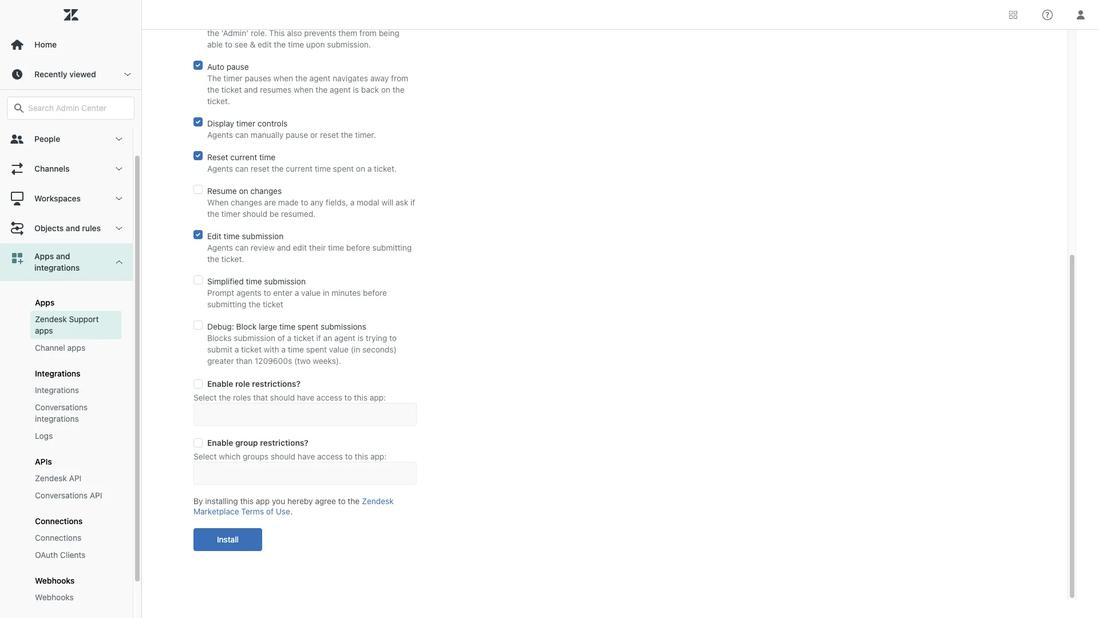 Task type: vqa. For each thing, say whether or not it's contained in the screenshot.
customer
no



Task type: locate. For each thing, give the bounding box(es) containing it.
apps
[[34, 251, 54, 261], [35, 298, 55, 308]]

logs
[[35, 431, 53, 441]]

0 vertical spatial api
[[69, 474, 81, 484]]

1 vertical spatial apps
[[35, 298, 55, 308]]

1 webhooks element from the top
[[35, 576, 75, 586]]

integrations element up the conversations integrations
[[35, 385, 79, 396]]

connections up connections link at left
[[35, 517, 83, 526]]

integrations
[[34, 263, 80, 273], [35, 414, 79, 424]]

oauth
[[35, 551, 58, 560]]

tree item
[[0, 243, 133, 619]]

Search Admin Center field
[[28, 103, 127, 113]]

2 integrations from the top
[[35, 386, 79, 395]]

zendesk api element
[[35, 473, 81, 485]]

1 vertical spatial conversations
[[35, 491, 88, 501]]

objects
[[34, 223, 64, 233]]

webhooks element
[[35, 576, 75, 586], [35, 592, 74, 604]]

0 vertical spatial apps
[[34, 251, 54, 261]]

1 vertical spatial integrations element
[[35, 385, 79, 396]]

0 vertical spatial conversations
[[35, 403, 88, 412]]

people button
[[0, 124, 133, 154]]

primary element
[[0, 0, 142, 619]]

apps down objects at top
[[34, 251, 54, 261]]

conversations integrations link
[[30, 399, 121, 428]]

tree
[[0, 124, 141, 619]]

zendesk support apps link
[[30, 311, 121, 340]]

conversations integrations element
[[35, 402, 117, 425]]

2 conversations from the top
[[35, 491, 88, 501]]

and left rules at the top left of the page
[[66, 223, 80, 233]]

zendesk for zendesk support apps
[[35, 315, 67, 324]]

1 vertical spatial connections element
[[35, 533, 82, 544]]

1 connections from the top
[[35, 517, 83, 526]]

integrations up the conversations integrations
[[35, 386, 79, 395]]

tree item containing apps and integrations
[[0, 243, 133, 619]]

1 vertical spatial apps
[[67, 343, 85, 353]]

and
[[66, 223, 80, 233], [56, 251, 70, 261]]

1 vertical spatial api
[[90, 491, 102, 501]]

and inside 'objects and rules' dropdown button
[[66, 223, 80, 233]]

and inside apps and integrations
[[56, 251, 70, 261]]

0 vertical spatial webhooks element
[[35, 576, 75, 586]]

connections element up connections link at left
[[35, 517, 83, 526]]

connections
[[35, 517, 83, 526], [35, 533, 82, 543]]

conversations integrations
[[35, 403, 88, 424]]

connections element
[[35, 517, 83, 526], [35, 533, 82, 544]]

objects and rules button
[[0, 214, 133, 243]]

zendesk products image
[[1010, 11, 1018, 19]]

zendesk down apps element
[[35, 315, 67, 324]]

apps and integrations group
[[0, 281, 133, 619]]

2 connections from the top
[[35, 533, 82, 543]]

1 vertical spatial and
[[56, 251, 70, 261]]

api for conversations api
[[90, 491, 102, 501]]

conversations
[[35, 403, 88, 412], [35, 491, 88, 501]]

0 vertical spatial zendesk
[[35, 315, 67, 324]]

apps down zendesk support apps element
[[67, 343, 85, 353]]

1 vertical spatial webhooks element
[[35, 592, 74, 604]]

logs element
[[35, 431, 53, 442]]

conversations api element
[[35, 490, 102, 502]]

0 vertical spatial connections element
[[35, 517, 83, 526]]

None search field
[[1, 97, 140, 120]]

2 connections element from the top
[[35, 533, 82, 544]]

2 webhooks element from the top
[[35, 592, 74, 604]]

1 conversations from the top
[[35, 403, 88, 412]]

integrations inside the conversations integrations
[[35, 414, 79, 424]]

0 vertical spatial and
[[66, 223, 80, 233]]

api up conversations api link
[[69, 474, 81, 484]]

integrations for first integrations element from the bottom
[[35, 386, 79, 395]]

api down zendesk api link
[[90, 491, 102, 501]]

0 horizontal spatial api
[[69, 474, 81, 484]]

integrations up apps element
[[34, 263, 80, 273]]

home
[[34, 40, 57, 49]]

1 horizontal spatial api
[[90, 491, 102, 501]]

apps element
[[35, 298, 55, 308]]

recently viewed button
[[0, 60, 141, 89]]

connections link
[[30, 530, 121, 547]]

1 vertical spatial connections
[[35, 533, 82, 543]]

1 vertical spatial integrations
[[35, 414, 79, 424]]

1 vertical spatial integrations
[[35, 386, 79, 395]]

connections element up 'oauth clients'
[[35, 533, 82, 544]]

1 integrations from the top
[[35, 369, 81, 379]]

0 vertical spatial integrations
[[34, 263, 80, 273]]

conversations down integrations link
[[35, 403, 88, 412]]

tree containing people
[[0, 124, 141, 619]]

conversations down zendesk api element
[[35, 491, 88, 501]]

connections up 'oauth clients'
[[35, 533, 82, 543]]

0 vertical spatial apps
[[35, 326, 53, 336]]

1 vertical spatial webhooks
[[35, 593, 74, 603]]

apps
[[35, 326, 53, 336], [67, 343, 85, 353]]

integrations inside dropdown button
[[34, 263, 80, 273]]

and down 'objects and rules' dropdown button
[[56, 251, 70, 261]]

zendesk
[[35, 315, 67, 324], [35, 474, 67, 484]]

1 vertical spatial zendesk
[[35, 474, 67, 484]]

conversations api
[[35, 491, 102, 501]]

apps inside apps and integrations
[[34, 251, 54, 261]]

apps and integrations button
[[0, 243, 133, 281]]

api
[[69, 474, 81, 484], [90, 491, 102, 501]]

apps up channel
[[35, 326, 53, 336]]

zendesk down the apis
[[35, 474, 67, 484]]

integrations link
[[30, 382, 121, 399]]

0 horizontal spatial apps
[[35, 326, 53, 336]]

integrations element
[[35, 369, 81, 379], [35, 385, 79, 396]]

recently viewed
[[34, 69, 96, 79]]

integrations up logs
[[35, 414, 79, 424]]

apps inside group
[[35, 298, 55, 308]]

apps up zendesk support apps
[[35, 298, 55, 308]]

2 zendesk from the top
[[35, 474, 67, 484]]

zendesk inside zendesk support apps
[[35, 315, 67, 324]]

channel
[[35, 343, 65, 353]]

and for apps
[[56, 251, 70, 261]]

webhooks
[[35, 576, 75, 586], [35, 593, 74, 603]]

0 vertical spatial integrations element
[[35, 369, 81, 379]]

workspaces button
[[0, 184, 133, 214]]

oauth clients element
[[35, 550, 86, 561]]

0 vertical spatial connections
[[35, 517, 83, 526]]

0 vertical spatial integrations
[[35, 369, 81, 379]]

integrations
[[35, 369, 81, 379], [35, 386, 79, 395]]

workspaces
[[34, 194, 81, 203]]

connections inside connections link
[[35, 533, 82, 543]]

oauth clients link
[[30, 547, 121, 564]]

channels
[[34, 164, 70, 174]]

integrations up integrations link
[[35, 369, 81, 379]]

integrations element up integrations link
[[35, 369, 81, 379]]

1 zendesk from the top
[[35, 315, 67, 324]]

none search field inside primary element
[[1, 97, 140, 120]]

0 vertical spatial webhooks
[[35, 576, 75, 586]]



Task type: describe. For each thing, give the bounding box(es) containing it.
channels button
[[0, 154, 133, 184]]

conversations api link
[[30, 488, 121, 505]]

zendesk api link
[[30, 470, 121, 488]]

apps for apps element
[[35, 298, 55, 308]]

tree item inside primary element
[[0, 243, 133, 619]]

recently
[[34, 69, 67, 79]]

1 webhooks from the top
[[35, 576, 75, 586]]

and for objects
[[66, 223, 80, 233]]

conversations for api
[[35, 491, 88, 501]]

channel apps
[[35, 343, 85, 353]]

1 connections element from the top
[[35, 517, 83, 526]]

oauth clients
[[35, 551, 86, 560]]

user menu image
[[1074, 7, 1089, 22]]

logs link
[[30, 428, 121, 445]]

objects and rules
[[34, 223, 101, 233]]

clients
[[60, 551, 86, 560]]

conversations for integrations
[[35, 403, 88, 412]]

viewed
[[69, 69, 96, 79]]

apps inside zendesk support apps
[[35, 326, 53, 336]]

apis
[[35, 457, 52, 467]]

apis element
[[35, 457, 52, 467]]

api for zendesk api
[[69, 474, 81, 484]]

zendesk api
[[35, 474, 81, 484]]

home button
[[0, 30, 141, 60]]

tree inside primary element
[[0, 124, 141, 619]]

1 horizontal spatial apps
[[67, 343, 85, 353]]

support
[[69, 315, 99, 324]]

channel apps link
[[30, 340, 121, 357]]

apps for apps and integrations
[[34, 251, 54, 261]]

rules
[[82, 223, 101, 233]]

zendesk support apps element
[[35, 314, 117, 337]]

2 webhooks from the top
[[35, 593, 74, 603]]

zendesk for zendesk api
[[35, 474, 67, 484]]

apps and integrations
[[34, 251, 80, 273]]

people
[[34, 134, 60, 144]]

1 integrations element from the top
[[35, 369, 81, 379]]

webhooks link
[[30, 589, 121, 607]]

integrations for first integrations element from the top
[[35, 369, 81, 379]]

channel apps element
[[35, 343, 85, 354]]

zendesk support apps
[[35, 315, 99, 336]]

2 integrations element from the top
[[35, 385, 79, 396]]

help image
[[1043, 9, 1054, 20]]



